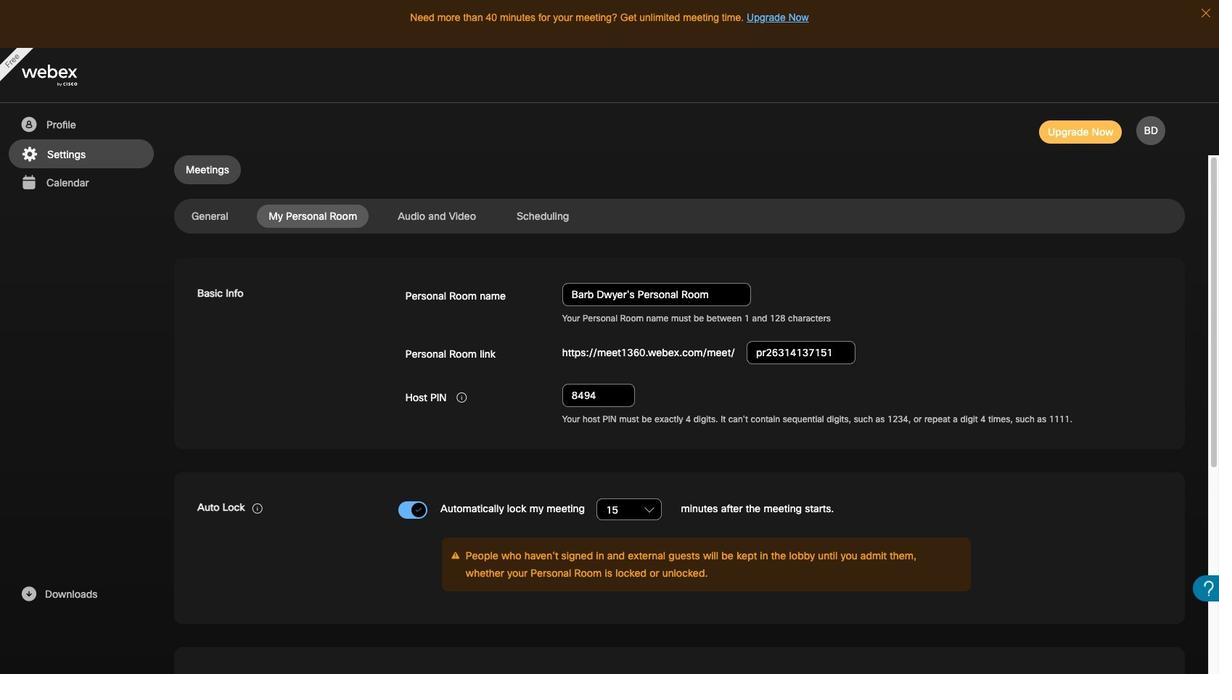 Task type: vqa. For each thing, say whether or not it's contained in the screenshot.
text field
yes



Task type: locate. For each thing, give the bounding box(es) containing it.
tab list
[[174, 155, 1185, 184], [174, 205, 1185, 228]]

banner
[[0, 48, 1220, 103]]

mds settings_filled image
[[20, 146, 38, 163]]

mds meetings_filled image
[[20, 174, 38, 192]]

2 tab list from the top
[[174, 205, 1185, 228]]

mds check_bold image
[[415, 506, 422, 515]]

mds people circle_filled image
[[20, 116, 38, 134]]

None text field
[[562, 283, 751, 306], [747, 341, 856, 364], [562, 283, 751, 306], [747, 341, 856, 364]]

1 vertical spatial tab list
[[174, 205, 1185, 228]]

None text field
[[562, 384, 635, 407]]

0 vertical spatial tab list
[[174, 155, 1185, 184]]

alert
[[562, 314, 1162, 325]]



Task type: describe. For each thing, give the bounding box(es) containing it.
1 tab list from the top
[[174, 155, 1185, 184]]

mds content download_filled image
[[20, 586, 38, 603]]

cisco webex image
[[22, 65, 109, 87]]



